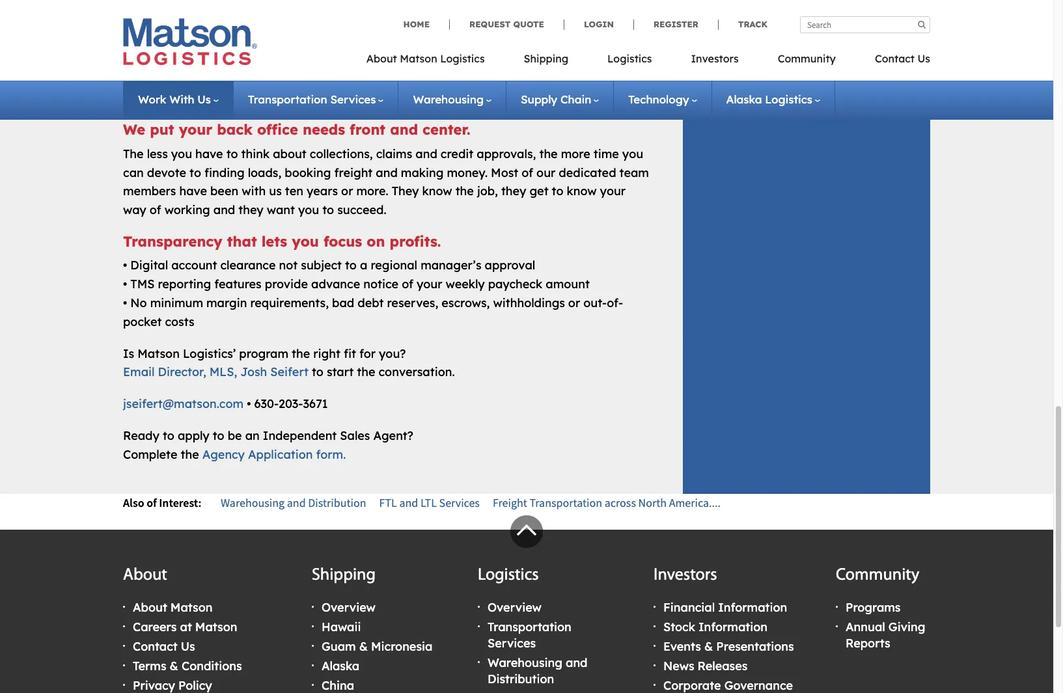 Task type: describe. For each thing, give the bounding box(es) containing it.
supply chain link
[[521, 92, 599, 106]]

distribution inside overview transportation services warehousing and distribution
[[488, 672, 554, 687]]

financial
[[663, 600, 715, 615]]

agent?
[[373, 428, 413, 443]]

investors inside investors link
[[691, 52, 739, 65]]

mls,
[[209, 365, 237, 380]]

jseifert@matson.com • 630-203-3671
[[123, 397, 328, 412]]

fit
[[344, 346, 356, 361]]

conversation.
[[379, 365, 455, 380]]

and inside • highway/intermodal/ltl all in the same module • over 85 customizable reports • full integration with lead generation • transparent account clearance module • enhanced customer and vendor portals
[[246, 91, 268, 106]]

conditions
[[182, 659, 242, 674]]

customer
[[190, 91, 243, 106]]

of left the our
[[522, 165, 533, 180]]

reports
[[846, 636, 890, 651]]

requirements,
[[250, 296, 329, 310]]

0 vertical spatial transportation
[[248, 92, 327, 106]]

annual
[[846, 620, 885, 634]]

no
[[130, 296, 147, 310]]

1 know from the left
[[422, 184, 452, 199]]

financial information link
[[663, 600, 787, 615]]

the down money. on the top left of the page
[[455, 184, 474, 199]]

matson for careers
[[170, 600, 213, 615]]

to right 'devote'
[[189, 165, 201, 180]]

also of interest:
[[123, 495, 201, 510]]

transportation for overview transportation services warehousing and distribution
[[488, 620, 571, 634]]

working
[[164, 203, 210, 218]]

you up 'devote'
[[171, 146, 192, 161]]

ready
[[123, 428, 159, 443]]

backtop image
[[510, 516, 543, 548]]

programs link
[[846, 600, 901, 615]]

agent service image
[[719, 0, 894, 74]]

freight
[[334, 165, 373, 180]]

with inside the less you have to think about collections, claims and credit approvals, the more time you can devote to finding loads, booking freight and making money. most of our dedicated team members have been with us ten years or more. they know the job, they get to know your way of working and they want you to succeed.
[[242, 184, 266, 199]]

the up the our
[[539, 146, 558, 161]]

also
[[123, 495, 144, 510]]

our
[[536, 165, 555, 180]]

overview for transportation
[[488, 600, 542, 615]]

work
[[138, 92, 166, 106]]

services inside overview transportation services warehousing and distribution
[[488, 636, 536, 651]]

north
[[638, 495, 667, 510]]

overview transportation services warehousing and distribution
[[488, 600, 588, 687]]

approval
[[485, 258, 535, 273]]

focus
[[323, 232, 362, 251]]

think
[[241, 146, 270, 161]]

front
[[350, 121, 385, 139]]

customizable
[[178, 35, 252, 50]]

of inside • digital account clearance not subject to a regional manager's approval • tms reporting features provide advance notice of your weekly paycheck amount • no minimum margin requirements, bad debt reserves, escrows, withholdings or out-of- pocket costs
[[402, 277, 413, 292]]

work with us link
[[138, 92, 219, 106]]

supply
[[521, 92, 557, 106]]

ten
[[285, 184, 303, 199]]

warehousing inside overview transportation services warehousing and distribution
[[488, 656, 562, 671]]

enhanced
[[130, 91, 186, 106]]

freight
[[493, 495, 527, 510]]

terms & conditions link
[[133, 659, 242, 674]]

full
[[130, 53, 150, 68]]

alaska inside overview hawaii guam & micronesia alaska
[[322, 659, 359, 674]]

1 vertical spatial contact us link
[[133, 639, 195, 654]]

job,
[[477, 184, 498, 199]]

community inside top menu navigation
[[778, 52, 836, 65]]

1 vertical spatial have
[[179, 184, 207, 199]]

can
[[123, 165, 144, 180]]

needs
[[303, 121, 345, 139]]

booking
[[285, 165, 331, 180]]

director,
[[158, 365, 206, 380]]

center.
[[423, 121, 470, 139]]

be
[[228, 428, 242, 443]]

amount
[[546, 277, 590, 292]]

0 vertical spatial services
[[330, 92, 376, 106]]

lets
[[262, 232, 287, 251]]

succeed.
[[337, 203, 386, 218]]

& inside financial information stock information events & presentations news releases
[[704, 639, 713, 654]]

overview for hawaii
[[322, 600, 376, 615]]

portals
[[314, 91, 354, 106]]

account inside • digital account clearance not subject to a regional manager's approval • tms reporting features provide advance notice of your weekly paycheck amount • no minimum margin requirements, bad debt reserves, escrows, withholdings or out-of- pocket costs
[[171, 258, 217, 273]]

home link
[[403, 19, 449, 30]]

freight transportation across north america....
[[493, 495, 721, 510]]

track link
[[718, 19, 767, 30]]

overview link for shipping
[[322, 600, 376, 615]]

clearance inside • highway/intermodal/ltl all in the same module • over 85 customizable reports • full integration with lead generation • transparent account clearance module • enhanced customer and vendor portals
[[251, 72, 306, 87]]

manager's
[[421, 258, 481, 273]]

to inside is matson logistics' program the right fit for you? email director, mls, josh seifert to start the conversation.
[[312, 365, 323, 380]]

apply
[[178, 428, 209, 443]]

events & presentations link
[[663, 639, 794, 654]]

over
[[130, 35, 158, 50]]

shipping link
[[504, 48, 588, 75]]

request quote link
[[449, 19, 564, 30]]

investors link
[[671, 48, 758, 75]]

your inside • digital account clearance not subject to a regional manager's approval • tms reporting features provide advance notice of your weekly paycheck amount • no minimum margin requirements, bad debt reserves, escrows, withholdings or out-of- pocket costs
[[417, 277, 442, 292]]

warehousing link
[[413, 92, 491, 106]]

overview link for logistics
[[488, 600, 542, 615]]

top menu navigation
[[366, 48, 930, 75]]

alaska link
[[322, 659, 359, 674]]

complete
[[123, 447, 177, 462]]

1 horizontal spatial contact us link
[[855, 48, 930, 75]]

agency application form. link
[[202, 447, 346, 462]]

1 horizontal spatial services
[[439, 495, 480, 510]]

footer containing about
[[0, 516, 1053, 693]]

office
[[257, 121, 298, 139]]

to inside • digital account clearance not subject to a regional manager's approval • tms reporting features provide advance notice of your weekly paycheck amount • no minimum margin requirements, bad debt reserves, escrows, withholdings or out-of- pocket costs
[[345, 258, 357, 273]]

warehousing for warehousing
[[413, 92, 484, 106]]

1 horizontal spatial us
[[197, 92, 211, 106]]

finding
[[204, 165, 245, 180]]

contact us
[[875, 52, 930, 65]]

same
[[332, 16, 363, 31]]

with
[[169, 92, 194, 106]]

programs annual giving reports
[[846, 600, 925, 651]]

weekly
[[446, 277, 485, 292]]

0 vertical spatial module
[[366, 16, 409, 31]]

0 vertical spatial have
[[195, 146, 223, 161]]

they
[[392, 184, 419, 199]]

form.
[[316, 447, 346, 462]]

with inside • highway/intermodal/ltl all in the same module • over 85 customizable reports • full integration with lead generation • transparent account clearance module • enhanced customer and vendor portals
[[220, 53, 244, 68]]

logistics'
[[183, 346, 236, 361]]

clearance inside • digital account clearance not subject to a regional manager's approval • tms reporting features provide advance notice of your weekly paycheck amount • no minimum margin requirements, bad debt reserves, escrows, withholdings or out-of- pocket costs
[[220, 258, 276, 273]]

alaska logistics link
[[726, 92, 820, 106]]

jseifert@matson.com link
[[123, 397, 244, 412]]

debt
[[358, 296, 384, 310]]

to left be
[[213, 428, 224, 443]]

1 vertical spatial module
[[309, 72, 352, 87]]

is matson logistics' program the right fit for you? email director, mls, josh seifert to start the conversation.
[[123, 346, 455, 380]]

0 vertical spatial information
[[718, 600, 787, 615]]

programs
[[846, 600, 901, 615]]

hawaii link
[[322, 620, 361, 634]]

news releases link
[[663, 659, 748, 674]]

transparency that lets you focus on profits.
[[123, 232, 441, 251]]

about matson logistics link
[[366, 48, 504, 75]]



Task type: locate. For each thing, give the bounding box(es) containing it.
1 horizontal spatial overview
[[488, 600, 542, 615]]

the right in
[[311, 16, 329, 31]]

back
[[217, 121, 253, 139]]

services
[[330, 92, 376, 106], [439, 495, 480, 510], [488, 636, 536, 651]]

1 vertical spatial with
[[242, 184, 266, 199]]

2 overview link from the left
[[488, 600, 542, 615]]

contact us link down search "search box"
[[855, 48, 930, 75]]

clearance up vendor
[[251, 72, 306, 87]]

most
[[491, 165, 518, 180]]

warehousing and distribution
[[221, 495, 366, 510]]

2 horizontal spatial us
[[918, 52, 930, 65]]

contact inside about matson careers at matson contact us terms & conditions
[[133, 639, 178, 654]]

us down search image
[[918, 52, 930, 65]]

collections,
[[310, 146, 373, 161]]

careers
[[133, 620, 177, 634]]

1 vertical spatial distribution
[[488, 672, 554, 687]]

1 vertical spatial contact
[[133, 639, 178, 654]]

all
[[281, 16, 294, 31]]

email director, mls, josh seifert link
[[123, 365, 308, 380]]

dedicated
[[559, 165, 616, 180]]

is
[[123, 346, 134, 361]]

about for about matson logistics
[[366, 52, 397, 65]]

1 vertical spatial your
[[600, 184, 626, 199]]

1 horizontal spatial shipping
[[524, 52, 568, 65]]

0 horizontal spatial know
[[422, 184, 452, 199]]

module right same
[[366, 16, 409, 31]]

about for about matson careers at matson contact us terms & conditions
[[133, 600, 167, 615]]

logistics down community link
[[765, 92, 812, 106]]

have
[[195, 146, 223, 161], [179, 184, 207, 199]]

2 overview from the left
[[488, 600, 542, 615]]

ftl and ltl services link
[[379, 495, 480, 510]]

careers at matson link
[[133, 620, 237, 634]]

across
[[605, 495, 636, 510]]

matson logistics image
[[123, 18, 257, 65]]

to left apply
[[163, 428, 174, 443]]

2 vertical spatial transportation
[[488, 620, 571, 634]]

the inside ready to apply to be an independent sales agent? complete the agency application form.
[[181, 447, 199, 462]]

0 vertical spatial contact
[[875, 52, 915, 65]]

None search field
[[800, 16, 930, 33]]

0 vertical spatial alaska
[[726, 92, 762, 106]]

start
[[327, 365, 354, 380]]

2 vertical spatial us
[[181, 639, 195, 654]]

1 vertical spatial clearance
[[220, 258, 276, 273]]

clearance
[[251, 72, 306, 87], [220, 258, 276, 273]]

giving
[[888, 620, 925, 634]]

have up finding
[[195, 146, 223, 161]]

us inside top menu navigation
[[918, 52, 930, 65]]

to down right
[[312, 365, 323, 380]]

vendor
[[271, 91, 311, 106]]

1 horizontal spatial overview link
[[488, 600, 542, 615]]

pocket
[[123, 314, 162, 329]]

your down the with
[[179, 121, 212, 139]]

Search search field
[[800, 16, 930, 33]]

alaska down investors link
[[726, 92, 762, 106]]

tms
[[130, 277, 155, 292]]

features
[[214, 277, 262, 292]]

to right get
[[552, 184, 563, 199]]

matson right at
[[195, 620, 237, 634]]

information
[[718, 600, 787, 615], [698, 620, 768, 634]]

1 horizontal spatial or
[[568, 296, 580, 310]]

with down "customizable"
[[220, 53, 244, 68]]

0 horizontal spatial warehousing and distribution link
[[221, 495, 366, 510]]

1 vertical spatial they
[[238, 203, 263, 218]]

jseifert@matson.com
[[123, 397, 244, 412]]

0 horizontal spatial distribution
[[308, 495, 366, 510]]

0 vertical spatial us
[[918, 52, 930, 65]]

transportation services link
[[248, 92, 384, 106], [488, 620, 571, 651]]

matson for logistics'
[[138, 346, 180, 361]]

presentations
[[716, 639, 794, 654]]

about matson link
[[133, 600, 213, 615]]

digital
[[130, 258, 168, 273]]

with left us
[[242, 184, 266, 199]]

you up 'subject'
[[292, 232, 319, 251]]

claims
[[376, 146, 412, 161]]

know down dedicated at the top right
[[567, 184, 597, 199]]

1 vertical spatial investors
[[654, 567, 717, 585]]

module up 'portals'
[[309, 72, 352, 87]]

sales
[[340, 428, 370, 443]]

0 vertical spatial shipping
[[524, 52, 568, 65]]

2 vertical spatial your
[[417, 277, 442, 292]]

1 horizontal spatial warehousing
[[413, 92, 484, 106]]

loads,
[[248, 165, 281, 180]]

community up "alaska logistics" link
[[778, 52, 836, 65]]

alaska logistics
[[726, 92, 812, 106]]

at
[[180, 620, 192, 634]]

your inside the less you have to think about collections, claims and credit approvals, the more time you can devote to finding loads, booking freight and making money. most of our dedicated team members have been with us ten years or more. they know the job, they get to know your way of working and they want you to succeed.
[[600, 184, 626, 199]]

1 vertical spatial warehousing and distribution link
[[488, 656, 588, 687]]

1 vertical spatial transportation
[[529, 495, 602, 510]]

0 horizontal spatial &
[[170, 659, 178, 674]]

investors down track link
[[691, 52, 739, 65]]

1 horizontal spatial know
[[567, 184, 597, 199]]

want
[[267, 203, 295, 218]]

overview inside overview transportation services warehousing and distribution
[[488, 600, 542, 615]]

1 overview link from the left
[[322, 600, 376, 615]]

transportation services
[[248, 92, 376, 106]]

quote
[[513, 19, 544, 29]]

the down for
[[357, 365, 375, 380]]

2 vertical spatial about
[[133, 600, 167, 615]]

contact down careers
[[133, 639, 178, 654]]

1 vertical spatial shipping
[[312, 567, 376, 585]]

0 horizontal spatial transportation services link
[[248, 92, 384, 106]]

0 horizontal spatial contact
[[133, 639, 178, 654]]

2 horizontal spatial &
[[704, 639, 713, 654]]

matson for logistics
[[400, 52, 437, 65]]

notice
[[363, 277, 398, 292]]

withholdings
[[493, 296, 565, 310]]

1 horizontal spatial your
[[417, 277, 442, 292]]

years
[[307, 184, 338, 199]]

or inside • digital account clearance not subject to a regional manager's approval • tms reporting features provide advance notice of your weekly paycheck amount • no minimum margin requirements, bad debt reserves, escrows, withholdings or out-of- pocket costs
[[568, 296, 580, 310]]

1 horizontal spatial distribution
[[488, 672, 554, 687]]

0 horizontal spatial shipping
[[312, 567, 376, 585]]

they
[[501, 184, 526, 199], [238, 203, 263, 218]]

logistics up warehousing link
[[440, 52, 485, 65]]

your up reserves,
[[417, 277, 442, 292]]

0 vertical spatial about
[[366, 52, 397, 65]]

0 horizontal spatial or
[[341, 184, 353, 199]]

for
[[359, 346, 376, 361]]

making
[[401, 165, 444, 180]]

1 vertical spatial about
[[123, 567, 167, 585]]

us inside about matson careers at matson contact us terms & conditions
[[181, 639, 195, 654]]

in
[[297, 16, 307, 31]]

of right also
[[147, 495, 157, 510]]

2 horizontal spatial services
[[488, 636, 536, 651]]

0 vertical spatial community
[[778, 52, 836, 65]]

you down years
[[298, 203, 319, 218]]

logistics link
[[588, 48, 671, 75]]

about inside top menu navigation
[[366, 52, 397, 65]]

1 horizontal spatial &
[[359, 639, 368, 654]]

to
[[226, 146, 238, 161], [189, 165, 201, 180], [552, 184, 563, 199], [322, 203, 334, 218], [345, 258, 357, 273], [312, 365, 323, 380], [163, 428, 174, 443], [213, 428, 224, 443]]

0 horizontal spatial your
[[179, 121, 212, 139]]

2 vertical spatial warehousing
[[488, 656, 562, 671]]

information up presentations
[[718, 600, 787, 615]]

shipping down quote
[[524, 52, 568, 65]]

0 vertical spatial account
[[202, 72, 247, 87]]

money.
[[447, 165, 488, 180]]

1 horizontal spatial module
[[366, 16, 409, 31]]

credit
[[441, 146, 473, 161]]

america....
[[669, 495, 721, 510]]

1 overview from the left
[[322, 600, 376, 615]]

footer
[[0, 516, 1053, 693]]

clearance up features
[[220, 258, 276, 273]]

micronesia
[[371, 639, 433, 654]]

advance
[[311, 277, 360, 292]]

or inside the less you have to think about collections, claims and credit approvals, the more time you can devote to finding loads, booking freight and making money. most of our dedicated team members have been with us ten years or more. they know the job, they get to know your way of working and they want you to succeed.
[[341, 184, 353, 199]]

&
[[359, 639, 368, 654], [704, 639, 713, 654], [170, 659, 178, 674]]

josh
[[240, 365, 267, 380]]

0 horizontal spatial module
[[309, 72, 352, 87]]

0 vertical spatial or
[[341, 184, 353, 199]]

about for about
[[123, 567, 167, 585]]

1 vertical spatial transportation services link
[[488, 620, 571, 651]]

investors inside footer
[[654, 567, 717, 585]]

logistics inside footer
[[478, 567, 539, 585]]

contact inside top menu navigation
[[875, 52, 915, 65]]

0 horizontal spatial community
[[778, 52, 836, 65]]

you up team
[[622, 146, 643, 161]]

way
[[123, 203, 146, 218]]

to up finding
[[226, 146, 238, 161]]

us right the with
[[197, 92, 211, 106]]

to down years
[[322, 203, 334, 218]]

0 horizontal spatial overview link
[[322, 600, 376, 615]]

of up reserves,
[[402, 277, 413, 292]]

warehousing
[[413, 92, 484, 106], [221, 495, 285, 510], [488, 656, 562, 671]]

track
[[738, 19, 767, 29]]

transparency
[[123, 232, 222, 251]]

us
[[269, 184, 282, 199]]

reporting
[[158, 277, 211, 292]]

and inside overview transportation services warehousing and distribution
[[566, 656, 588, 671]]

0 horizontal spatial us
[[181, 639, 195, 654]]

contact down search "search box"
[[875, 52, 915, 65]]

costs
[[165, 314, 194, 329]]

financial information stock information events & presentations news releases
[[663, 600, 794, 674]]

us up terms & conditions link
[[181, 639, 195, 654]]

1 vertical spatial warehousing
[[221, 495, 285, 510]]

warehousing for warehousing and distribution
[[221, 495, 285, 510]]

bad
[[332, 296, 354, 310]]

account inside • highway/intermodal/ltl all in the same module • over 85 customizable reports • full integration with lead generation • transparent account clearance module • enhanced customer and vendor portals
[[202, 72, 247, 87]]

matson down home
[[400, 52, 437, 65]]

hawaii
[[322, 620, 361, 634]]

your down team
[[600, 184, 626, 199]]

0 vertical spatial investors
[[691, 52, 739, 65]]

to left "a"
[[345, 258, 357, 273]]

overview inside overview hawaii guam & micronesia alaska
[[322, 600, 376, 615]]

lead
[[247, 53, 272, 68]]

have up working
[[179, 184, 207, 199]]

put
[[150, 121, 174, 139]]

or down freight
[[341, 184, 353, 199]]

contact us link down careers
[[133, 639, 195, 654]]

1 vertical spatial account
[[171, 258, 217, 273]]

logistics down backtop image
[[478, 567, 539, 585]]

news
[[663, 659, 694, 674]]

transportation for freight transportation across north america....
[[529, 495, 602, 510]]

approvals,
[[477, 146, 536, 161]]

& inside about matson careers at matson contact us terms & conditions
[[170, 659, 178, 674]]

0 vertical spatial transportation services link
[[248, 92, 384, 106]]

alaska down guam
[[322, 659, 359, 674]]

get
[[529, 184, 548, 199]]

contact us link
[[855, 48, 930, 75], [133, 639, 195, 654]]

about inside about matson careers at matson contact us terms & conditions
[[133, 600, 167, 615]]

of down members
[[150, 203, 161, 218]]

request quote
[[469, 19, 544, 29]]

0 vertical spatial warehousing and distribution link
[[221, 495, 366, 510]]

0 vertical spatial clearance
[[251, 72, 306, 87]]

investors up the "financial"
[[654, 567, 717, 585]]

or down amount
[[568, 296, 580, 310]]

matson inside top menu navigation
[[400, 52, 437, 65]]

0 vertical spatial distribution
[[308, 495, 366, 510]]

highway/intermodal/ltl
[[130, 16, 277, 31]]

account up customer
[[202, 72, 247, 87]]

0 vertical spatial they
[[501, 184, 526, 199]]

0 horizontal spatial overview
[[322, 600, 376, 615]]

1 vertical spatial services
[[439, 495, 480, 510]]

alaska
[[726, 92, 762, 106], [322, 659, 359, 674]]

1 vertical spatial us
[[197, 92, 211, 106]]

search image
[[918, 20, 926, 29]]

the up seifert
[[292, 346, 310, 361]]

& inside overview hawaii guam & micronesia alaska
[[359, 639, 368, 654]]

home
[[403, 19, 430, 29]]

1 horizontal spatial community
[[836, 567, 919, 585]]

matson up email
[[138, 346, 180, 361]]

the down apply
[[181, 447, 199, 462]]

0 horizontal spatial warehousing
[[221, 495, 285, 510]]

transportation inside overview transportation services warehousing and distribution
[[488, 620, 571, 634]]

0 horizontal spatial they
[[238, 203, 263, 218]]

1 horizontal spatial transportation services link
[[488, 620, 571, 651]]

more
[[561, 146, 590, 161]]

1 vertical spatial alaska
[[322, 659, 359, 674]]

0 vertical spatial your
[[179, 121, 212, 139]]

logistics down login
[[607, 52, 652, 65]]

0 horizontal spatial services
[[330, 92, 376, 106]]

the inside • highway/intermodal/ltl all in the same module • over 85 customizable reports • full integration with lead generation • transparent account clearance module • enhanced customer and vendor portals
[[311, 16, 329, 31]]

1 horizontal spatial warehousing and distribution link
[[488, 656, 588, 687]]

1 vertical spatial information
[[698, 620, 768, 634]]

1 vertical spatial or
[[568, 296, 580, 310]]

they left want
[[238, 203, 263, 218]]

1 horizontal spatial they
[[501, 184, 526, 199]]

escrows,
[[442, 296, 490, 310]]

account up reporting
[[171, 258, 217, 273]]

shipping inside footer
[[312, 567, 376, 585]]

reports
[[256, 35, 297, 50]]

section
[[667, 0, 946, 494]]

85
[[161, 35, 174, 50]]

2 horizontal spatial your
[[600, 184, 626, 199]]

& up news releases link
[[704, 639, 713, 654]]

they down 'most'
[[501, 184, 526, 199]]

shipping up hawaii link
[[312, 567, 376, 585]]

0 horizontal spatial contact us link
[[133, 639, 195, 654]]

2 vertical spatial services
[[488, 636, 536, 651]]

community up "programs" link
[[836, 567, 919, 585]]

matson up at
[[170, 600, 213, 615]]

terms
[[133, 659, 166, 674]]

information up events & presentations link
[[698, 620, 768, 634]]

0 vertical spatial warehousing
[[413, 92, 484, 106]]

& right guam
[[359, 639, 368, 654]]

matson inside is matson logistics' program the right fit for you? email director, mls, josh seifert to start the conversation.
[[138, 346, 180, 361]]

1 horizontal spatial contact
[[875, 52, 915, 65]]

know
[[422, 184, 452, 199], [567, 184, 597, 199]]

1 horizontal spatial alaska
[[726, 92, 762, 106]]

0 vertical spatial contact us link
[[855, 48, 930, 75]]

shipping inside shipping link
[[524, 52, 568, 65]]

ftl
[[379, 495, 397, 510]]

1 vertical spatial community
[[836, 567, 919, 585]]

0 horizontal spatial alaska
[[322, 659, 359, 674]]

2 know from the left
[[567, 184, 597, 199]]

know down the making
[[422, 184, 452, 199]]

2 horizontal spatial warehousing
[[488, 656, 562, 671]]

0 vertical spatial with
[[220, 53, 244, 68]]

email
[[123, 365, 155, 380]]

& right "terms"
[[170, 659, 178, 674]]



Task type: vqa. For each thing, say whether or not it's contained in the screenshot.
X button at top
no



